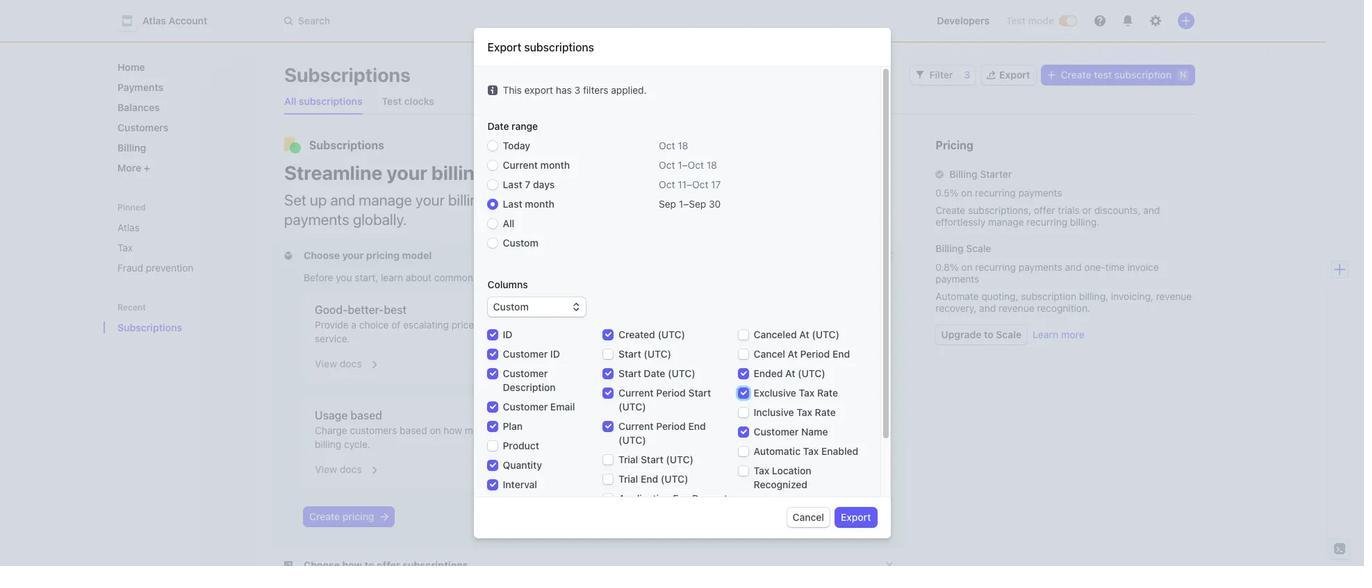 Task type: vqa. For each thing, say whether or not it's contained in the screenshot.
topmost Atlas
yes



Task type: describe. For each thing, give the bounding box(es) containing it.
(utc) inside current period start (utc)
[[619, 401, 646, 413]]

billing inside usage based charge customers based on how much they use in a billing cycle.
[[315, 439, 342, 451]]

n
[[1181, 70, 1187, 80]]

scale inside billing scale 0.8% on recurring payments and one-time invoice payments automate quoting, subscription billing, invoicing, revenue recovery, and revenue recognition.
[[967, 243, 992, 255]]

plan
[[503, 421, 523, 433]]

model.
[[633, 439, 664, 451]]

on inside billing scale 0.8% on recurring payments and one-time invoice payments automate quoting, subscription billing, invoicing, revenue recovery, and revenue recognition.
[[962, 261, 973, 273]]

model inside dropdown button
[[402, 250, 432, 261]]

this
[[503, 84, 522, 96]]

last for last month
[[503, 198, 523, 210]]

0 horizontal spatial 18
[[678, 140, 689, 152]]

and inside 'other pricing model see products and prices guidance to help shape your pricing model.'
[[662, 425, 679, 437]]

determine
[[600, 319, 646, 331]]

1 horizontal spatial 18
[[707, 159, 718, 171]]

billing scale 0.8% on recurring payments and one-time invoice payments automate quoting, subscription billing, invoicing, revenue recovery, and revenue recognition.
[[936, 243, 1193, 314]]

core navigation links element
[[112, 56, 245, 179]]

– for oct 17
[[687, 179, 693, 191]]

workflows
[[491, 161, 585, 184]]

filters
[[583, 84, 609, 96]]

(utc) left the at the bottom of page
[[658, 329, 686, 341]]

start date (utc)
[[619, 368, 696, 380]]

time
[[1106, 261, 1126, 273]]

better-
[[348, 304, 384, 316]]

customer name
[[754, 426, 829, 438]]

oct 11 – oct 17
[[659, 179, 721, 191]]

and right 30
[[728, 191, 753, 209]]

0 horizontal spatial 3
[[575, 84, 581, 96]]

and left one-
[[1066, 261, 1082, 273]]

0 vertical spatial id
[[503, 329, 513, 341]]

at for cancel
[[788, 348, 798, 360]]

0 vertical spatial period
[[801, 348, 830, 360]]

using
[[787, 319, 811, 331]]

subscriptions,
[[969, 204, 1032, 216]]

test
[[1095, 69, 1113, 81]]

inclusive
[[754, 407, 795, 419]]

customers
[[118, 122, 169, 134]]

rate for exclusive tax rate
[[818, 387, 839, 399]]

see
[[600, 425, 617, 437]]

how
[[444, 425, 462, 437]]

2 horizontal spatial revenue
[[1157, 291, 1193, 302]]

customer for customer description
[[503, 368, 548, 380]]

on inside usage based charge customers based on how much they use in a billing cycle.
[[430, 425, 441, 437]]

price
[[649, 319, 672, 331]]

view docs button down subscription.
[[592, 349, 664, 374]]

test for test mode
[[1007, 15, 1026, 26]]

inclusive tax rate
[[754, 407, 836, 419]]

offer
[[1035, 204, 1056, 216]]

before you start, learn about common recurring pricing models.
[[304, 272, 588, 284]]

days
[[533, 179, 555, 191]]

all for all subscriptions
[[284, 95, 296, 107]]

exclusive
[[754, 387, 797, 399]]

or
[[1083, 204, 1092, 216]]

1 for sep 1
[[679, 198, 684, 210]]

you
[[336, 272, 352, 284]]

recent
[[118, 302, 146, 313]]

tax location recognized
[[754, 465, 812, 491]]

set
[[284, 191, 307, 209]]

atlas link
[[112, 216, 245, 239]]

create inside 0.5% on recurring payments create subscriptions, offer trials or discounts, and effortlessly manage recurring billing.
[[936, 204, 966, 216]]

1 horizontal spatial export
[[841, 512, 872, 524]]

clocks
[[405, 95, 435, 107]]

oct for 1
[[659, 159, 676, 171]]

2 vertical spatial based
[[400, 425, 427, 437]]

at for ended
[[786, 368, 796, 380]]

trial start (utc)
[[619, 454, 694, 466]]

billing for billing
[[118, 142, 146, 154]]

payments up automate
[[936, 273, 980, 285]]

all subscriptions
[[284, 95, 363, 107]]

last for last 7 days
[[503, 179, 523, 191]]

and up upgrade to scale
[[980, 302, 997, 314]]

svg image inside choose your pricing model dropdown button
[[284, 252, 293, 260]]

recurring up subscriptions,
[[976, 187, 1016, 199]]

start down start (utc)
[[619, 368, 642, 380]]

0.5% on recurring payments create subscriptions, offer trials or discounts, and effortlessly manage recurring billing.
[[936, 187, 1161, 228]]

has
[[556, 84, 572, 96]]

to inside 'other pricing model see products and prices guidance to help shape your pricing model.'
[[756, 425, 765, 437]]

globally.
[[353, 211, 407, 229]]

automate
[[936, 291, 979, 302]]

month for current month
[[541, 159, 570, 171]]

name
[[802, 426, 829, 438]]

cancel for cancel
[[793, 512, 825, 524]]

0 horizontal spatial date
[[488, 120, 509, 132]]

more inside streamline your billing workflows set up and manage your billing operations to capture more revenue and accept recurring payments globally.
[[635, 191, 669, 209]]

(utc) up "start date (utc)"
[[644, 348, 672, 360]]

1 vertical spatial export
[[1000, 69, 1031, 81]]

1 vertical spatial subscriptions
[[309, 139, 384, 152]]

billing for billing scale 0.8% on recurring payments and one-time invoice payments automate quoting, subscription billing, invoicing, revenue recovery, and revenue recognition.
[[936, 243, 964, 255]]

30
[[709, 198, 721, 210]]

2 of from the left
[[546, 319, 555, 331]]

custom
[[503, 237, 539, 249]]

customer for customer name
[[754, 426, 799, 438]]

docs for usage based
[[340, 464, 362, 476]]

home link
[[112, 56, 245, 79]]

before
[[304, 272, 333, 284]]

payments inside 0.5% on recurring payments create subscriptions, offer trials or discounts, and effortlessly manage recurring billing.
[[1019, 187, 1063, 199]]

period for end
[[657, 421, 686, 433]]

view down subscription.
[[600, 358, 622, 370]]

svg image inside the create pricing link
[[380, 513, 388, 522]]

search
[[298, 15, 330, 26]]

start down model.
[[641, 454, 664, 466]]

Search search field
[[276, 8, 668, 34]]

escalating
[[403, 319, 449, 331]]

0 vertical spatial billing
[[432, 161, 487, 184]]

email
[[551, 401, 575, 413]]

usage
[[315, 410, 348, 422]]

and inside 0.5% on recurring payments create subscriptions, offer trials or discounts, and effortlessly manage recurring billing.
[[1144, 204, 1161, 216]]

view docs button for other pricing model
[[592, 455, 664, 480]]

1 horizontal spatial id
[[551, 348, 560, 360]]

description
[[503, 382, 556, 394]]

create for create test subscription
[[1062, 69, 1092, 81]]

1 horizontal spatial more
[[1062, 329, 1085, 341]]

recognized
[[754, 479, 808, 491]]

trials
[[1059, 204, 1080, 216]]

export
[[525, 84, 554, 96]]

payments up recognition.
[[1019, 261, 1063, 273]]

0 vertical spatial subscription
[[1115, 69, 1172, 81]]

0 horizontal spatial export
[[488, 41, 522, 54]]

cycle.
[[344, 439, 371, 451]]

manage inside streamline your billing workflows set up and manage your billing operations to capture more revenue and accept recurring payments globally.
[[359, 191, 412, 209]]

use
[[515, 425, 531, 437]]

interval
[[503, 479, 538, 491]]

canceled at (utc)
[[754, 329, 840, 341]]

1 vertical spatial billing
[[448, 191, 487, 209]]

much
[[465, 425, 490, 437]]

11
[[678, 179, 687, 191]]

they
[[493, 425, 512, 437]]

1 for oct 1
[[678, 159, 683, 171]]

on inside good-better-best provide a choice of escalating prices, based on tier of service.
[[515, 319, 526, 331]]

oct for 11
[[659, 179, 676, 191]]

ended
[[754, 368, 783, 380]]

subscription inside billing scale 0.8% on recurring payments and one-time invoice payments automate quoting, subscription billing, invoicing, revenue recovery, and revenue recognition.
[[1022, 291, 1077, 302]]

1 sep from the left
[[659, 198, 677, 210]]

atlas account button
[[118, 11, 221, 31]]

a inside good-better-best provide a choice of escalating prices, based on tier of service.
[[351, 319, 357, 331]]

revenue inside streamline your billing workflows set up and manage your billing operations to capture more revenue and accept recurring payments globally.
[[672, 191, 725, 209]]

account
[[169, 15, 207, 26]]

choose your pricing model button
[[284, 249, 435, 263]]

choose your pricing model
[[304, 250, 432, 261]]

test mode
[[1007, 15, 1055, 26]]

tier
[[529, 319, 544, 331]]

(utc) right using
[[812, 329, 840, 341]]

by
[[674, 319, 685, 331]]

atlas for atlas
[[118, 222, 140, 234]]

fraud prevention link
[[112, 257, 245, 280]]

quantity
[[503, 460, 542, 471]]

recurring down custom
[[476, 272, 517, 284]]

2 vertical spatial end
[[641, 474, 659, 485]]

test clocks link
[[377, 92, 440, 111]]

last 7 days
[[503, 179, 555, 191]]

billing starter
[[950, 168, 1013, 180]]

canceled
[[754, 329, 797, 341]]

(utc) inside "current period end (utc)"
[[619, 435, 646, 446]]

application fee percent
[[619, 493, 728, 505]]

today
[[503, 140, 531, 152]]

pricing inside dropdown button
[[366, 250, 400, 261]]

oct up oct 11 – oct 17
[[688, 159, 704, 171]]

good-
[[315, 304, 348, 316]]

good-better-best provide a choice of escalating prices, based on tier of service.
[[315, 304, 555, 345]]

your inside dropdown button
[[342, 250, 364, 261]]

0 vertical spatial svg image
[[916, 71, 925, 79]]

learn
[[381, 272, 403, 284]]

view for good-better-best
[[315, 358, 337, 370]]

based inside good-better-best provide a choice of escalating prices, based on tier of service.
[[485, 319, 512, 331]]

this export has 3 filters applied.
[[503, 84, 647, 96]]

tax for inclusive
[[797, 407, 813, 419]]

1 horizontal spatial export button
[[982, 65, 1036, 85]]

effortlessly
[[936, 216, 986, 228]]

0 vertical spatial subscriptions
[[284, 63, 411, 86]]

billing for billing starter
[[950, 168, 978, 180]]

customer email
[[503, 401, 575, 413]]

0 vertical spatial 3
[[965, 69, 971, 81]]



Task type: locate. For each thing, give the bounding box(es) containing it.
start (utc)
[[619, 348, 672, 360]]

1 horizontal spatial date
[[644, 368, 666, 380]]

shape
[[789, 425, 816, 437]]

revenue down oct 11 – oct 17
[[672, 191, 725, 209]]

0 vertical spatial subscriptions
[[525, 41, 595, 54]]

to inside button
[[985, 329, 994, 341]]

docs
[[340, 358, 362, 370], [625, 358, 647, 370], [340, 464, 362, 476], [625, 464, 647, 476]]

usage based charge customers based on how much they use in a billing cycle.
[[315, 410, 549, 451]]

manage inside 0.5% on recurring payments create subscriptions, offer trials or discounts, and effortlessly manage recurring billing.
[[989, 216, 1025, 228]]

svg image left filter
[[916, 71, 925, 79]]

date range
[[488, 120, 538, 132]]

all
[[284, 95, 296, 107], [503, 218, 515, 229]]

0 vertical spatial export button
[[982, 65, 1036, 85]]

a right in
[[544, 425, 549, 437]]

2 last from the top
[[503, 198, 523, 210]]

tax down name
[[804, 446, 819, 458]]

view down service.
[[315, 358, 337, 370]]

1 of from the left
[[392, 319, 401, 331]]

1 vertical spatial at
[[788, 348, 798, 360]]

of inside determine price by the number of people using a subscription.
[[742, 319, 751, 331]]

current inside "current period end (utc)"
[[619, 421, 654, 433]]

0 horizontal spatial svg image
[[380, 513, 388, 522]]

rate for inclusive tax rate
[[815, 407, 836, 419]]

view for other pricing model
[[600, 464, 622, 476]]

– for sep 30
[[684, 198, 689, 210]]

pinned element
[[112, 216, 245, 280]]

fraud prevention
[[118, 262, 194, 274]]

tax inside the tax location recognized
[[754, 465, 770, 477]]

to inside streamline your billing workflows set up and manage your billing operations to capture more revenue and accept recurring payments globally.
[[564, 191, 577, 209]]

at up cancel at period end
[[800, 329, 810, 341]]

last down last 7 days
[[503, 198, 523, 210]]

2 horizontal spatial export
[[1000, 69, 1031, 81]]

export button right cancel button
[[836, 508, 877, 528]]

0 vertical spatial 1
[[678, 159, 683, 171]]

– up 11
[[683, 159, 688, 171]]

month down the days
[[525, 198, 555, 210]]

up
[[310, 191, 327, 209]]

streamline
[[284, 161, 383, 184]]

1 horizontal spatial svg image
[[1048, 71, 1056, 79]]

1 last from the top
[[503, 179, 523, 191]]

determine price by the number of people using a subscription.
[[600, 319, 819, 345]]

learn more link
[[1033, 328, 1085, 342]]

manage left offer
[[989, 216, 1025, 228]]

0 horizontal spatial based
[[351, 410, 382, 422]]

customer inside customer description
[[503, 368, 548, 380]]

manage
[[359, 191, 412, 209], [989, 216, 1025, 228]]

rate
[[818, 387, 839, 399], [815, 407, 836, 419]]

invoice
[[1128, 261, 1160, 273]]

cancel inside button
[[793, 512, 825, 524]]

revenue right invoicing, at bottom right
[[1157, 291, 1193, 302]]

17
[[711, 179, 721, 191]]

subscriptions link
[[112, 316, 226, 339]]

the
[[688, 319, 702, 331]]

all for all
[[503, 218, 515, 229]]

end left guidance
[[689, 421, 706, 433]]

1 horizontal spatial a
[[544, 425, 549, 437]]

recurring inside streamline your billing workflows set up and manage your billing operations to capture more revenue and accept recurring payments globally.
[[806, 191, 865, 209]]

docs for good-better-best
[[340, 358, 362, 370]]

billing inside core navigation links element
[[118, 142, 146, 154]]

percent
[[693, 493, 728, 505]]

2 vertical spatial –
[[684, 198, 689, 210]]

view docs for other pricing model
[[600, 464, 647, 476]]

2 vertical spatial to
[[756, 425, 765, 437]]

1 vertical spatial export button
[[836, 508, 877, 528]]

end down the canceled at (utc)
[[833, 348, 851, 360]]

current period start (utc)
[[619, 387, 712, 413]]

on left tier
[[515, 319, 526, 331]]

customer
[[503, 348, 548, 360], [503, 368, 548, 380], [503, 401, 548, 413], [754, 426, 799, 438]]

customers link
[[112, 116, 245, 139]]

rate up name
[[815, 407, 836, 419]]

1 vertical spatial based
[[351, 410, 382, 422]]

2 horizontal spatial based
[[485, 319, 512, 331]]

tab list containing all subscriptions
[[279, 89, 1195, 115]]

1 vertical spatial 18
[[707, 159, 718, 171]]

2 trial from the top
[[619, 474, 639, 485]]

a inside usage based charge customers based on how much they use in a billing cycle.
[[544, 425, 549, 437]]

svg image
[[916, 71, 925, 79], [284, 252, 293, 260]]

payments link
[[112, 76, 245, 99]]

model up about
[[402, 250, 432, 261]]

upgrade
[[942, 329, 982, 341]]

1 vertical spatial 1
[[679, 198, 684, 210]]

all inside tab list
[[284, 95, 296, 107]]

customer up customer description
[[503, 348, 548, 360]]

billing up 0.5%
[[950, 168, 978, 180]]

view down charge
[[315, 464, 337, 476]]

1 vertical spatial atlas
[[118, 222, 140, 234]]

atlas left 'account'
[[143, 15, 166, 26]]

guidance
[[712, 425, 753, 437]]

a inside determine price by the number of people using a subscription.
[[814, 319, 819, 331]]

view docs button down model.
[[592, 455, 664, 480]]

0 horizontal spatial model
[[402, 250, 432, 261]]

export down search search box
[[488, 41, 522, 54]]

1 vertical spatial to
[[985, 329, 994, 341]]

upgrade to scale
[[942, 329, 1022, 341]]

trial for trial start (utc)
[[619, 454, 639, 466]]

based right prices,
[[485, 319, 512, 331]]

18 up "oct 1 – oct 18"
[[678, 140, 689, 152]]

tax up shape
[[797, 407, 813, 419]]

manage up globally.
[[359, 191, 412, 209]]

1 up 11
[[678, 159, 683, 171]]

0 horizontal spatial svg image
[[284, 252, 293, 260]]

0 vertical spatial trial
[[619, 454, 639, 466]]

start,
[[355, 272, 378, 284]]

tax up recognized
[[754, 465, 770, 477]]

tax for exclusive
[[799, 387, 815, 399]]

3 right has
[[575, 84, 581, 96]]

on right 0.5%
[[962, 187, 973, 199]]

month for last month
[[525, 198, 555, 210]]

0 vertical spatial month
[[541, 159, 570, 171]]

service.
[[315, 333, 350, 345]]

create
[[1062, 69, 1092, 81], [936, 204, 966, 216], [309, 511, 340, 523]]

2 vertical spatial export
[[841, 512, 872, 524]]

id left tier
[[503, 329, 513, 341]]

revenue
[[672, 191, 725, 209], [1157, 291, 1193, 302], [999, 302, 1035, 314]]

(utc) down "current period end (utc)" on the bottom of page
[[666, 454, 694, 466]]

1 horizontal spatial subscriptions
[[525, 41, 595, 54]]

0 vertical spatial end
[[833, 348, 851, 360]]

1 vertical spatial more
[[1062, 329, 1085, 341]]

0 horizontal spatial to
[[564, 191, 577, 209]]

operations
[[491, 191, 561, 209]]

svg image left test
[[1048, 71, 1056, 79]]

0 vertical spatial cancel
[[754, 348, 786, 360]]

invoicing,
[[1112, 291, 1154, 302]]

and right discounts,
[[1144, 204, 1161, 216]]

current inside current period start (utc)
[[619, 387, 654, 399]]

recurring right accept
[[806, 191, 865, 209]]

view docs button down service.
[[307, 349, 380, 374]]

atlas inside 'pinned' element
[[118, 222, 140, 234]]

1 vertical spatial billing
[[950, 168, 978, 180]]

(utc) up current period start (utc)
[[668, 368, 696, 380]]

0 vertical spatial scale
[[967, 243, 992, 255]]

svg image right 'create pricing'
[[380, 513, 388, 522]]

on right 0.8%
[[962, 261, 973, 273]]

test left the clocks
[[382, 95, 402, 107]]

oct left 17
[[693, 179, 709, 191]]

applied.
[[611, 84, 647, 96]]

sep left 30
[[689, 198, 707, 210]]

(utc) down cancel at period end
[[798, 368, 826, 380]]

view down see on the left of page
[[600, 464, 622, 476]]

last left '7'
[[503, 179, 523, 191]]

atlas for atlas account
[[143, 15, 166, 26]]

billing inside billing scale 0.8% on recurring payments and one-time invoice payments automate quoting, subscription billing, invoicing, revenue recovery, and revenue recognition.
[[936, 243, 964, 255]]

and right up
[[331, 191, 355, 209]]

tax inside tax link
[[118, 242, 133, 254]]

tab list
[[279, 89, 1195, 115]]

recent navigation links element
[[104, 302, 257, 339]]

1 horizontal spatial based
[[400, 425, 427, 437]]

0 vertical spatial last
[[503, 179, 523, 191]]

view docs for usage based
[[315, 464, 362, 476]]

– for oct 18
[[683, 159, 688, 171]]

view docs button for usage based
[[307, 455, 380, 480]]

– down oct 11 – oct 17
[[684, 198, 689, 210]]

docs for other pricing model
[[625, 464, 647, 476]]

(utc) up application fee percent
[[661, 474, 689, 485]]

atlas account
[[143, 15, 207, 26]]

period
[[801, 348, 830, 360], [657, 387, 686, 399], [657, 421, 686, 433]]

billing up the more
[[118, 142, 146, 154]]

view docs for good-better-best
[[315, 358, 362, 370]]

0.8%
[[936, 261, 959, 273]]

trial end (utc)
[[619, 474, 689, 485]]

your
[[387, 161, 428, 184], [416, 191, 445, 209], [342, 250, 364, 261], [819, 425, 839, 437]]

start up prices
[[689, 387, 712, 399]]

0 horizontal spatial end
[[641, 474, 659, 485]]

to left help
[[756, 425, 765, 437]]

1 horizontal spatial sep
[[689, 198, 707, 210]]

filter
[[930, 69, 954, 81]]

0 vertical spatial create
[[1062, 69, 1092, 81]]

scale down effortlessly
[[967, 243, 992, 255]]

export button down test mode
[[982, 65, 1036, 85]]

(utc) right see on the left of page
[[619, 435, 646, 446]]

2 sep from the left
[[689, 198, 707, 210]]

0 vertical spatial to
[[564, 191, 577, 209]]

current up model.
[[619, 421, 654, 433]]

0 horizontal spatial create
[[309, 511, 340, 523]]

1 horizontal spatial test
[[1007, 15, 1026, 26]]

0 horizontal spatial sep
[[659, 198, 677, 210]]

0 vertical spatial rate
[[818, 387, 839, 399]]

trial for trial end (utc)
[[619, 474, 639, 485]]

1 horizontal spatial cancel
[[793, 512, 825, 524]]

1 horizontal spatial svg image
[[916, 71, 925, 79]]

(utc) up products
[[619, 401, 646, 413]]

2 vertical spatial period
[[657, 421, 686, 433]]

based up customers
[[351, 410, 382, 422]]

billing up 0.8%
[[936, 243, 964, 255]]

scale left learn
[[997, 329, 1022, 341]]

1 vertical spatial trial
[[619, 474, 639, 485]]

current for current month
[[503, 159, 538, 171]]

0 vertical spatial model
[[402, 250, 432, 261]]

recurring up "quoting,"
[[976, 261, 1017, 273]]

ended at (utc)
[[754, 368, 826, 380]]

at up ended at (utc)
[[788, 348, 798, 360]]

balances
[[118, 102, 160, 113]]

pinned navigation links element
[[112, 202, 245, 280]]

end inside "current period end (utc)"
[[689, 421, 706, 433]]

best
[[384, 304, 407, 316]]

1 horizontal spatial model
[[671, 410, 703, 422]]

1 vertical spatial rate
[[815, 407, 836, 419]]

payments inside streamline your billing workflows set up and manage your billing operations to capture more revenue and accept recurring payments globally.
[[284, 211, 350, 229]]

1 horizontal spatial subscription
[[1115, 69, 1172, 81]]

customer for customer email
[[503, 401, 548, 413]]

start down subscription.
[[619, 348, 642, 360]]

number
[[705, 319, 739, 331]]

id up customer description
[[551, 348, 560, 360]]

scale inside button
[[997, 329, 1022, 341]]

range
[[512, 120, 538, 132]]

1 horizontal spatial 3
[[965, 69, 971, 81]]

recurring inside billing scale 0.8% on recurring payments and one-time invoice payments automate quoting, subscription billing, invoicing, revenue recovery, and revenue recognition.
[[976, 261, 1017, 273]]

0.5%
[[936, 187, 959, 199]]

recurring left the billing.
[[1027, 216, 1068, 228]]

1 vertical spatial period
[[657, 387, 686, 399]]

2 vertical spatial at
[[786, 368, 796, 380]]

1 vertical spatial test
[[382, 95, 402, 107]]

current for current period start (utc)
[[619, 387, 654, 399]]

customer description
[[503, 368, 556, 394]]

docs down subscription.
[[625, 358, 647, 370]]

application
[[619, 493, 671, 505]]

0 vertical spatial test
[[1007, 15, 1026, 26]]

1 horizontal spatial create
[[936, 204, 966, 216]]

oct down oct 18
[[659, 159, 676, 171]]

0 horizontal spatial atlas
[[118, 222, 140, 234]]

3 of from the left
[[742, 319, 751, 331]]

atlas down pinned
[[118, 222, 140, 234]]

current for current period end (utc)
[[619, 421, 654, 433]]

export right cancel button
[[841, 512, 872, 524]]

view docs button for good-better-best
[[307, 349, 380, 374]]

1 horizontal spatial to
[[756, 425, 765, 437]]

customers
[[350, 425, 397, 437]]

– up the sep 1 – sep 30
[[687, 179, 693, 191]]

1 vertical spatial date
[[644, 368, 666, 380]]

period inside current period start (utc)
[[657, 387, 686, 399]]

1 horizontal spatial revenue
[[999, 302, 1035, 314]]

more down oct 11 – oct 17
[[635, 191, 669, 209]]

2 vertical spatial create
[[309, 511, 340, 523]]

2 vertical spatial current
[[619, 421, 654, 433]]

a
[[351, 319, 357, 331], [814, 319, 819, 331], [544, 425, 549, 437]]

current month
[[503, 159, 570, 171]]

on inside 0.5% on recurring payments create subscriptions, offer trials or discounts, and effortlessly manage recurring billing.
[[962, 187, 973, 199]]

subscriptions inside all subscriptions link
[[299, 95, 363, 107]]

2 horizontal spatial to
[[985, 329, 994, 341]]

and left prices
[[662, 425, 679, 437]]

pricing
[[936, 139, 974, 152]]

oct up "oct 1 – oct 18"
[[659, 140, 676, 152]]

id
[[503, 329, 513, 341], [551, 348, 560, 360]]

0 vertical spatial svg image
[[1048, 71, 1056, 79]]

billing
[[118, 142, 146, 154], [950, 168, 978, 180], [936, 243, 964, 255]]

1 trial from the top
[[619, 454, 639, 466]]

subscriptions for all subscriptions
[[299, 95, 363, 107]]

people
[[754, 319, 784, 331]]

0 vertical spatial all
[[284, 95, 296, 107]]

export down test mode
[[1000, 69, 1031, 81]]

oct 18
[[659, 140, 689, 152]]

more right learn
[[1062, 329, 1085, 341]]

about
[[406, 272, 432, 284]]

0 vertical spatial based
[[485, 319, 512, 331]]

1 horizontal spatial atlas
[[143, 15, 166, 26]]

subscriptions
[[525, 41, 595, 54], [299, 95, 363, 107]]

create for create pricing
[[309, 511, 340, 523]]

more button
[[112, 156, 245, 179]]

subscription up learn
[[1022, 291, 1077, 302]]

period down current period start (utc)
[[657, 421, 686, 433]]

capture
[[581, 191, 631, 209]]

cancel for cancel at period end
[[754, 348, 786, 360]]

month up the days
[[541, 159, 570, 171]]

model up prices
[[671, 410, 703, 422]]

current down "start date (utc)"
[[619, 387, 654, 399]]

1 vertical spatial manage
[[989, 216, 1025, 228]]

atlas inside button
[[143, 15, 166, 26]]

0 horizontal spatial id
[[503, 329, 513, 341]]

1 vertical spatial 3
[[575, 84, 581, 96]]

tax for automatic
[[804, 446, 819, 458]]

created
[[619, 329, 656, 341]]

provide
[[315, 319, 349, 331]]

0 horizontal spatial all
[[284, 95, 296, 107]]

revenue up learn
[[999, 302, 1035, 314]]

home
[[118, 61, 145, 73]]

0 horizontal spatial more
[[635, 191, 669, 209]]

oct for 18
[[659, 140, 676, 152]]

customer for customer id
[[503, 348, 548, 360]]

0 vertical spatial billing
[[118, 142, 146, 154]]

0 horizontal spatial cancel
[[754, 348, 786, 360]]

1 vertical spatial svg image
[[380, 513, 388, 522]]

1 vertical spatial –
[[687, 179, 693, 191]]

other
[[600, 410, 629, 422]]

period inside "current period end (utc)"
[[657, 421, 686, 433]]

at for canceled
[[800, 329, 810, 341]]

developers link
[[932, 10, 996, 32]]

test for test clocks
[[382, 95, 402, 107]]

mode
[[1029, 15, 1055, 26]]

period for start
[[657, 387, 686, 399]]

test inside tab list
[[382, 95, 402, 107]]

end up application
[[641, 474, 659, 485]]

1 vertical spatial svg image
[[284, 252, 293, 260]]

0 vertical spatial export
[[488, 41, 522, 54]]

2 vertical spatial subscriptions
[[118, 322, 182, 334]]

0 horizontal spatial test
[[382, 95, 402, 107]]

view docs down subscription.
[[600, 358, 647, 370]]

choice
[[359, 319, 389, 331]]

1 vertical spatial scale
[[997, 329, 1022, 341]]

current period end (utc)
[[619, 421, 706, 446]]

1 horizontal spatial scale
[[997, 329, 1022, 341]]

recovery,
[[936, 302, 977, 314]]

trial down model.
[[619, 454, 639, 466]]

cancel up ended
[[754, 348, 786, 360]]

start inside current period start (utc)
[[689, 387, 712, 399]]

a right using
[[814, 319, 819, 331]]

products
[[620, 425, 660, 437]]

docs down cycle.
[[340, 464, 362, 476]]

your inside 'other pricing model see products and prices guidance to help shape your pricing model.'
[[819, 425, 839, 437]]

subscriptions for export subscriptions
[[525, 41, 595, 54]]

1
[[678, 159, 683, 171], [679, 198, 684, 210]]

last month
[[503, 198, 555, 210]]

period down "start date (utc)"
[[657, 387, 686, 399]]

1 horizontal spatial of
[[546, 319, 555, 331]]

current down today
[[503, 159, 538, 171]]

subscriptions up "streamline"
[[309, 139, 384, 152]]

view docs down cycle.
[[315, 464, 362, 476]]

2 horizontal spatial of
[[742, 319, 751, 331]]

of down best
[[392, 319, 401, 331]]

1 vertical spatial create
[[936, 204, 966, 216]]

customer down description
[[503, 401, 548, 413]]

automatic tax enabled
[[754, 446, 859, 458]]

subscriptions inside subscriptions link
[[118, 322, 182, 334]]

svg image
[[1048, 71, 1056, 79], [380, 513, 388, 522]]

at up exclusive tax rate
[[786, 368, 796, 380]]

rate up inclusive tax rate
[[818, 387, 839, 399]]

1 vertical spatial model
[[671, 410, 703, 422]]

model inside 'other pricing model see products and prices guidance to help shape your pricing model.'
[[671, 410, 703, 422]]

other pricing model see products and prices guidance to help shape your pricing model.
[[600, 410, 839, 451]]

view for usage based
[[315, 464, 337, 476]]



